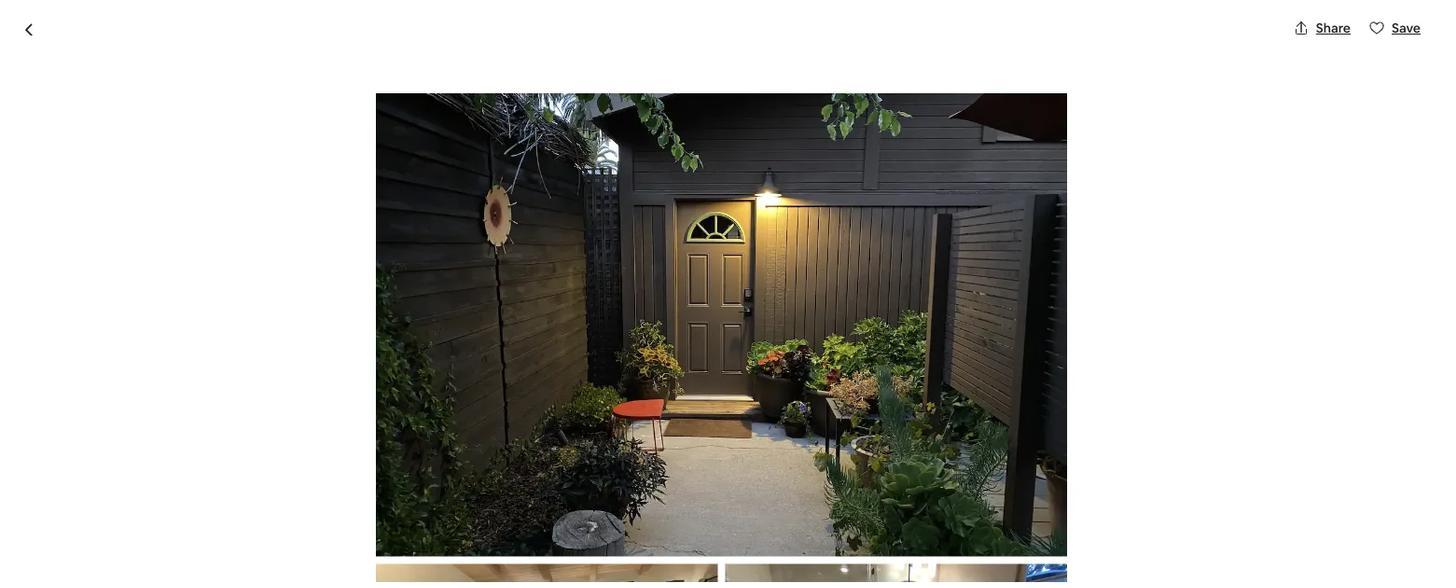 Task type: describe. For each thing, give the bounding box(es) containing it.
yourself
[[300, 473, 348, 490]]

for
[[302, 386, 323, 405]]

plus
[[390, 410, 414, 426]]

charged
[[1073, 531, 1124, 548]]

hosted
[[378, 279, 446, 306]]

mbps,
[[351, 410, 387, 426]]

free
[[259, 513, 290, 532]]

you
[[993, 531, 1016, 548]]

share
[[1316, 20, 1351, 36]]

11/12/2023 button
[[919, 352, 1220, 404]]

wifi
[[287, 410, 308, 426]]

in
[[351, 473, 362, 490]]

the
[[393, 473, 414, 490]]

november
[[432, 513, 506, 532]]

fast
[[259, 410, 284, 426]]

entire
[[199, 279, 256, 306]]

check yourself in with the smartlock.
[[259, 473, 480, 490]]

work
[[381, 386, 417, 405]]

cancellation
[[293, 513, 378, 532]]

french doors to private patio. image
[[990, 0, 1244, 106]]

night
[[968, 310, 1004, 329]]

save
[[1392, 20, 1421, 36]]

great
[[259, 386, 299, 405]]

guesthouse
[[260, 279, 374, 306]]

workspace.
[[491, 410, 560, 426]]

great for remote work fast wifi at 228 mbps, plus a dedicated workspace.
[[259, 386, 560, 426]]

save button
[[1362, 12, 1429, 44]]

with
[[364, 473, 391, 490]]

7
[[509, 513, 517, 532]]

smartlock.
[[417, 473, 480, 490]]

$192 night
[[919, 304, 1004, 331]]

reserve
[[1041, 484, 1098, 503]]

check
[[259, 473, 297, 490]]



Task type: vqa. For each thing, say whether or not it's contained in the screenshot.
Kitchen With Full Refrigerator, Microwave & Toaster-Air Fry Convection Oven. image
yes



Task type: locate. For each thing, give the bounding box(es) containing it.
remote
[[326, 386, 378, 405]]

bathroom image
[[729, 113, 983, 251], [725, 564, 1068, 583], [725, 564, 1068, 583]]

bath
[[377, 312, 409, 331]]

be
[[1055, 531, 1071, 548]]

free cancellation before november 7
[[259, 513, 517, 532]]

yet
[[1126, 531, 1146, 548]]

kitchen with full refrigerator, microwave & toaster-air fry convection oven. image
[[990, 113, 1244, 251]]

at
[[311, 410, 323, 426]]

through the front door to open living space image
[[729, 0, 983, 106], [376, 564, 718, 583], [376, 564, 718, 583]]

dialog
[[0, 0, 1443, 583]]

won't
[[1018, 531, 1052, 548]]

before
[[382, 513, 429, 532]]

228
[[326, 410, 348, 426]]

a
[[417, 410, 424, 426]]

brenda is a superhost. learn more about brenda. image
[[757, 281, 809, 333], [757, 281, 809, 333]]

by brenda
[[451, 279, 547, 306]]

11/12/2023
[[930, 376, 995, 393]]

entire guesthouse hosted by brenda 1 bath
[[199, 279, 547, 331]]

you won't be charged yet
[[993, 531, 1146, 548]]

1
[[368, 312, 374, 331]]

reserve button
[[919, 472, 1220, 516]]

front entry door of guesthouse image
[[199, 0, 722, 251], [376, 93, 1068, 557], [376, 93, 1068, 557]]

share button
[[1286, 12, 1359, 44]]

dedicated
[[427, 410, 489, 426]]

$192
[[919, 304, 964, 331]]

dialog containing share
[[0, 0, 1443, 583]]



